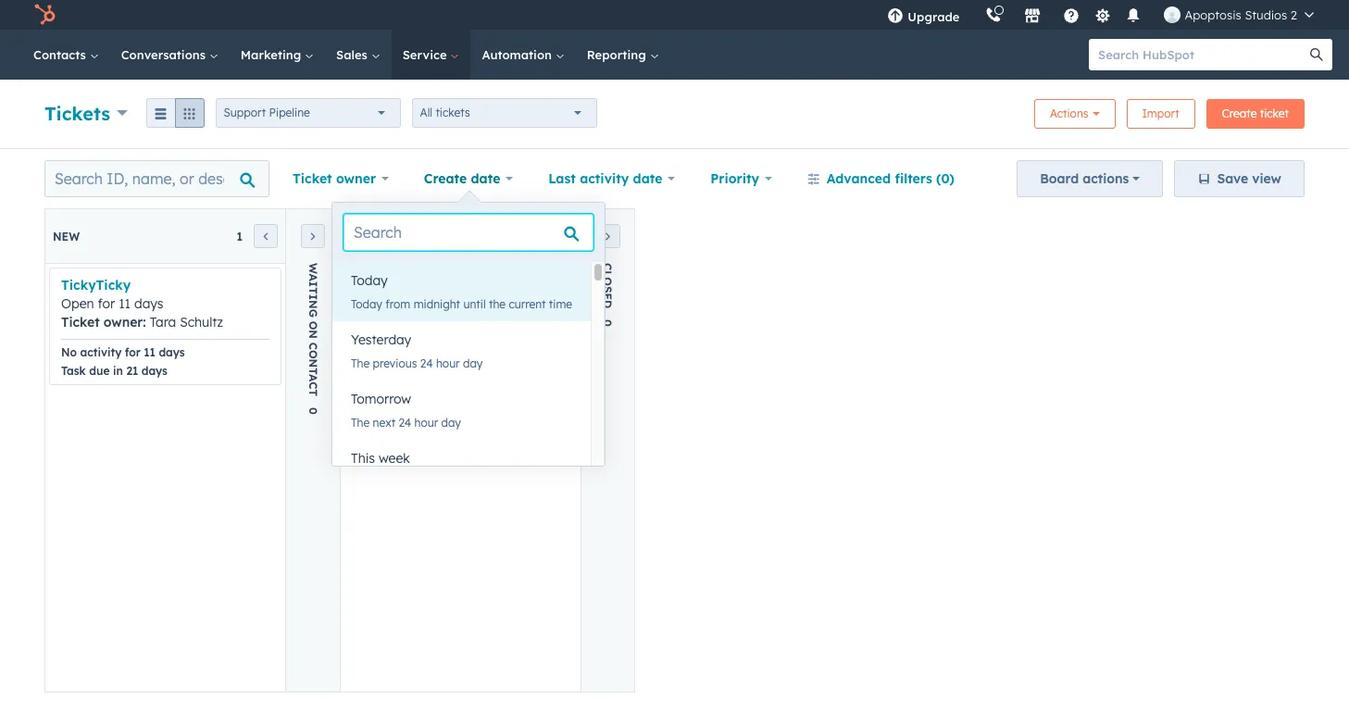 Task type: vqa. For each thing, say whether or not it's contained in the screenshot.
the team
no



Task type: locate. For each thing, give the bounding box(es) containing it.
o
[[601, 277, 615, 286], [306, 321, 320, 330], [306, 350, 320, 359]]

ticket
[[293, 170, 332, 187], [61, 314, 100, 331]]

11 down :
[[144, 345, 155, 359]]

for inside no activity for 11 days task due in 21 days
[[125, 345, 141, 359]]

24 inside tomorrow the next 24 hour day
[[399, 416, 411, 430]]

0 vertical spatial 11
[[119, 295, 131, 312]]

11 for 21
[[144, 345, 155, 359]]

i
[[306, 281, 320, 287], [306, 294, 320, 300]]

0 vertical spatial i
[[306, 281, 320, 287]]

w a i t i n g o n c o n t a c t
[[306, 263, 320, 396]]

1 i from the top
[[306, 281, 320, 287]]

c l o s e d
[[601, 263, 615, 309]]

hour inside tomorrow the next 24 hour day
[[415, 416, 438, 430]]

1
[[237, 229, 243, 243]]

1 horizontal spatial owner
[[336, 170, 376, 187]]

0 down 'd'
[[601, 320, 615, 327]]

t left the tomorrow
[[306, 389, 320, 396]]

t
[[306, 287, 320, 294], [306, 368, 320, 374], [306, 389, 320, 396]]

this
[[351, 450, 375, 467]]

priority
[[711, 170, 759, 187]]

1 vertical spatial n
[[306, 330, 320, 339]]

ticket owner button
[[281, 160, 401, 197]]

activity up due
[[80, 345, 122, 359]]

0 vertical spatial ticket
[[293, 170, 332, 187]]

create inside button
[[1222, 107, 1257, 120]]

no activity for 11 days task due in 21 days
[[61, 345, 185, 378]]

11 inside tickyticky open for 11 days ticket owner : tara schultz
[[119, 295, 131, 312]]

all tickets
[[420, 106, 470, 119]]

1 vertical spatial a
[[306, 374, 320, 382]]

hour inside yesterday the previous 24 hour day
[[436, 357, 460, 370]]

1 horizontal spatial for
[[125, 345, 141, 359]]

0 vertical spatial create
[[1222, 107, 1257, 120]]

ticket inside tickyticky open for 11 days ticket owner : tara schultz
[[61, 314, 100, 331]]

owner up the waiting
[[336, 170, 376, 187]]

0 horizontal spatial date
[[471, 170, 501, 187]]

tickets
[[436, 106, 470, 119]]

conversations
[[121, 47, 209, 62]]

group inside tickets banner
[[146, 98, 204, 128]]

until
[[463, 297, 486, 311]]

0 horizontal spatial activity
[[80, 345, 122, 359]]

support pipeline button
[[215, 98, 401, 128]]

1 vertical spatial owner
[[104, 314, 143, 331]]

help button
[[1056, 0, 1088, 30]]

0 vertical spatial hour
[[436, 357, 460, 370]]

0 vertical spatial day
[[463, 357, 483, 370]]

days
[[134, 295, 163, 312], [159, 345, 185, 359], [141, 364, 167, 378]]

service link
[[391, 30, 471, 80]]

settings link
[[1091, 5, 1115, 25]]

activity
[[580, 170, 629, 187], [80, 345, 122, 359]]

the
[[489, 297, 506, 311]]

11 inside no activity for 11 days task due in 21 days
[[144, 345, 155, 359]]

a up g
[[306, 274, 320, 281]]

activity inside last activity date popup button
[[580, 170, 629, 187]]

day up 'this week' button
[[441, 416, 461, 430]]

0 horizontal spatial ticket
[[61, 314, 100, 331]]

tickyticky open for 11 days ticket owner : tara schultz
[[61, 277, 223, 331]]

hubspot image
[[33, 4, 56, 26]]

0 up current
[[531, 229, 538, 243]]

0 horizontal spatial 24
[[399, 416, 411, 430]]

days right the 21
[[141, 364, 167, 378]]

1 horizontal spatial ticket
[[293, 170, 332, 187]]

tomorrow
[[351, 391, 411, 408]]

for up the 21
[[125, 345, 141, 359]]

a
[[306, 274, 320, 281], [306, 374, 320, 382]]

service
[[403, 47, 451, 62]]

0 vertical spatial a
[[306, 274, 320, 281]]

the for tomorrow
[[351, 416, 370, 430]]

owner up no activity for 11 days task due in 21 days on the left of page
[[104, 314, 143, 331]]

1 vertical spatial activity
[[80, 345, 122, 359]]

ticket owner
[[293, 170, 376, 187]]

i up g
[[306, 294, 320, 300]]

for for open
[[98, 295, 115, 312]]

day for yesterday
[[463, 357, 483, 370]]

24 right the next
[[399, 416, 411, 430]]

0 vertical spatial c
[[306, 342, 320, 350]]

yesterday the previous 24 hour day
[[351, 332, 483, 370]]

last activity date
[[548, 170, 663, 187]]

2 the from the top
[[351, 416, 370, 430]]

1 vertical spatial ticket
[[61, 314, 100, 331]]

from
[[386, 297, 411, 311]]

g
[[306, 309, 320, 318]]

advanced filters (0) button
[[795, 160, 967, 197]]

0 vertical spatial days
[[134, 295, 163, 312]]

1 vertical spatial days
[[159, 345, 185, 359]]

1 vertical spatial 0
[[601, 320, 615, 327]]

11
[[119, 295, 131, 312], [144, 345, 155, 359]]

1 vertical spatial i
[[306, 294, 320, 300]]

1 vertical spatial for
[[125, 345, 141, 359]]

today up from
[[351, 272, 388, 289]]

tickets banner
[[44, 94, 1305, 130]]

date up search search box
[[471, 170, 501, 187]]

1 c from the top
[[306, 342, 320, 350]]

hubspot link
[[22, 4, 69, 26]]

hour for tomorrow
[[415, 416, 438, 430]]

0 horizontal spatial 11
[[119, 295, 131, 312]]

ticket down open
[[61, 314, 100, 331]]

hour for yesterday
[[436, 357, 460, 370]]

c
[[306, 342, 320, 350], [306, 382, 320, 389]]

reporting link
[[576, 30, 670, 80]]

midnight
[[414, 297, 460, 311]]

1 vertical spatial t
[[306, 368, 320, 374]]

0 horizontal spatial 0
[[306, 408, 320, 415]]

0 vertical spatial 24
[[420, 357, 433, 370]]

1 vertical spatial o
[[306, 321, 320, 330]]

24
[[420, 357, 433, 370], [399, 416, 411, 430]]

1 vertical spatial c
[[306, 382, 320, 389]]

1 vertical spatial day
[[441, 416, 461, 430]]

days up :
[[134, 295, 163, 312]]

the
[[351, 357, 370, 370], [351, 416, 370, 430]]

1 the from the top
[[351, 357, 370, 370]]

for down tickyticky link
[[98, 295, 115, 312]]

i down w
[[306, 281, 320, 287]]

owner inside tickyticky open for 11 days ticket owner : tara schultz
[[104, 314, 143, 331]]

notifications button
[[1118, 0, 1150, 30]]

hour right the next
[[415, 416, 438, 430]]

0 vertical spatial activity
[[580, 170, 629, 187]]

0 horizontal spatial owner
[[104, 314, 143, 331]]

create inside "popup button"
[[424, 170, 467, 187]]

menu containing apoptosis studios 2
[[875, 0, 1327, 30]]

1 vertical spatial 24
[[399, 416, 411, 430]]

owner inside "ticket owner" popup button
[[336, 170, 376, 187]]

3 n from the top
[[306, 359, 320, 368]]

all tickets button
[[412, 98, 597, 128]]

activity for no
[[80, 345, 122, 359]]

yesterday
[[351, 332, 412, 348]]

2 today from the top
[[351, 297, 382, 311]]

day
[[463, 357, 483, 370], [441, 416, 461, 430]]

actions
[[1050, 107, 1089, 120]]

the left the next
[[351, 416, 370, 430]]

for
[[98, 295, 115, 312], [125, 345, 141, 359]]

ticket down "support pipeline" popup button
[[293, 170, 332, 187]]

the down yesterday
[[351, 357, 370, 370]]

day inside yesterday the previous 24 hour day
[[463, 357, 483, 370]]

1 vertical spatial the
[[351, 416, 370, 430]]

board actions
[[1040, 170, 1129, 187]]

1 vertical spatial hour
[[415, 416, 438, 430]]

2 vertical spatial 0
[[306, 408, 320, 415]]

for inside tickyticky open for 11 days ticket owner : tara schultz
[[98, 295, 115, 312]]

0 vertical spatial n
[[306, 300, 320, 309]]

2 horizontal spatial 0
[[601, 320, 615, 327]]

last
[[548, 170, 576, 187]]

1 date from the left
[[471, 170, 501, 187]]

tara schultz image
[[1165, 6, 1181, 23]]

advanced
[[827, 170, 891, 187]]

day inside tomorrow the next 24 hour day
[[441, 416, 461, 430]]

0 vertical spatial t
[[306, 287, 320, 294]]

1 horizontal spatial 11
[[144, 345, 155, 359]]

support
[[224, 106, 266, 119]]

0 vertical spatial today
[[351, 272, 388, 289]]

tickyticky
[[61, 277, 131, 294]]

2 vertical spatial o
[[306, 350, 320, 359]]

marketplaces button
[[1014, 0, 1053, 30]]

days down tara
[[159, 345, 185, 359]]

create date
[[424, 170, 501, 187]]

24 for yesterday
[[420, 357, 433, 370]]

create
[[1222, 107, 1257, 120], [424, 170, 467, 187]]

11 down "tickyticky"
[[119, 295, 131, 312]]

marketplaces image
[[1025, 8, 1041, 25]]

1 vertical spatial create
[[424, 170, 467, 187]]

apoptosis studios 2
[[1185, 7, 1298, 22]]

automation
[[482, 47, 555, 62]]

1 horizontal spatial activity
[[580, 170, 629, 187]]

create ticket
[[1222, 107, 1289, 120]]

2 a from the top
[[306, 374, 320, 382]]

settings image
[[1095, 8, 1111, 25]]

the inside tomorrow the next 24 hour day
[[351, 416, 370, 430]]

0 down w a i t i n g o n c o n t a c t
[[306, 408, 320, 415]]

1 horizontal spatial 24
[[420, 357, 433, 370]]

next
[[373, 416, 396, 430]]

date down tickets banner
[[633, 170, 663, 187]]

0 for w
[[306, 408, 320, 415]]

menu
[[875, 0, 1327, 30]]

list box containing today
[[333, 262, 605, 499]]

create left the ticket
[[1222, 107, 1257, 120]]

0 horizontal spatial day
[[441, 416, 461, 430]]

save view button
[[1175, 160, 1305, 197]]

for for activity
[[125, 345, 141, 359]]

1 horizontal spatial day
[[463, 357, 483, 370]]

the inside yesterday the previous 24 hour day
[[351, 357, 370, 370]]

today today from midnight until the current time
[[351, 272, 572, 311]]

last activity date button
[[536, 160, 687, 197]]

activity for last
[[580, 170, 629, 187]]

today left from
[[351, 297, 382, 311]]

day up tomorrow button
[[463, 357, 483, 370]]

on
[[406, 229, 424, 243]]

t down g
[[306, 368, 320, 374]]

menu item
[[973, 0, 977, 30]]

group
[[146, 98, 204, 128]]

1 vertical spatial today
[[351, 297, 382, 311]]

days inside tickyticky open for 11 days ticket owner : tara schultz
[[134, 295, 163, 312]]

hour up tomorrow button
[[436, 357, 460, 370]]

3 t from the top
[[306, 389, 320, 396]]

1 horizontal spatial 0
[[531, 229, 538, 243]]

a down g
[[306, 374, 320, 382]]

0 vertical spatial for
[[98, 295, 115, 312]]

2 vertical spatial n
[[306, 359, 320, 368]]

2 vertical spatial t
[[306, 389, 320, 396]]

0 horizontal spatial create
[[424, 170, 467, 187]]

date inside popup button
[[633, 170, 663, 187]]

activity right the last
[[580, 170, 629, 187]]

t down w
[[306, 287, 320, 294]]

list box
[[333, 262, 605, 499]]

this week button
[[333, 440, 591, 477]]

activity inside no activity for 11 days task due in 21 days
[[80, 345, 122, 359]]

s
[[601, 286, 615, 293]]

0 vertical spatial owner
[[336, 170, 376, 187]]

l
[[601, 271, 615, 277]]

create up us
[[424, 170, 467, 187]]

24 inside yesterday the previous 24 hour day
[[420, 357, 433, 370]]

tickyticky link
[[61, 277, 131, 294]]

2 date from the left
[[633, 170, 663, 187]]

1 horizontal spatial create
[[1222, 107, 1257, 120]]

day for tomorrow
[[441, 416, 461, 430]]

0 vertical spatial the
[[351, 357, 370, 370]]

n
[[306, 300, 320, 309], [306, 330, 320, 339], [306, 359, 320, 368]]

0 horizontal spatial for
[[98, 295, 115, 312]]

1 vertical spatial 11
[[144, 345, 155, 359]]

24 right previous
[[420, 357, 433, 370]]

days for days
[[159, 345, 185, 359]]

1 horizontal spatial date
[[633, 170, 663, 187]]

help image
[[1064, 8, 1080, 25]]

calling icon button
[[978, 3, 1010, 27]]



Task type: describe. For each thing, give the bounding box(es) containing it.
waiting
[[348, 229, 403, 243]]

pipeline
[[269, 106, 310, 119]]

sales
[[336, 47, 371, 62]]

board
[[1040, 170, 1079, 187]]

priority button
[[698, 160, 784, 197]]

tara
[[150, 314, 176, 331]]

2 c from the top
[[306, 382, 320, 389]]

due
[[89, 364, 110, 378]]

2 t from the top
[[306, 368, 320, 374]]

this week
[[351, 450, 410, 467]]

0 vertical spatial 0
[[531, 229, 538, 243]]

24 for tomorrow
[[399, 416, 411, 430]]

today button
[[333, 262, 591, 299]]

view
[[1252, 170, 1282, 187]]

2 vertical spatial days
[[141, 364, 167, 378]]

schultz
[[180, 314, 223, 331]]

upgrade image
[[888, 8, 904, 25]]

upgrade
[[908, 9, 960, 24]]

1 a from the top
[[306, 274, 320, 281]]

c
[[601, 263, 615, 271]]

tickets
[[44, 101, 110, 125]]

new
[[53, 229, 80, 243]]

all
[[420, 106, 433, 119]]

apoptosis
[[1185, 7, 1242, 22]]

yesterday button
[[333, 321, 591, 358]]

import
[[1142, 107, 1180, 120]]

create for create date
[[424, 170, 467, 187]]

conversations link
[[110, 30, 230, 80]]

apoptosis studios 2 button
[[1154, 0, 1325, 30]]

sales link
[[325, 30, 391, 80]]

w
[[306, 263, 320, 274]]

task
[[61, 364, 86, 378]]

d
[[601, 300, 615, 309]]

Search search field
[[344, 214, 594, 251]]

save view
[[1217, 170, 1282, 187]]

11 for tara
[[119, 295, 131, 312]]

0 for c
[[601, 320, 615, 327]]

e
[[601, 293, 615, 300]]

2
[[1291, 7, 1298, 22]]

1 t from the top
[[306, 287, 320, 294]]

us
[[428, 229, 443, 243]]

open
[[61, 295, 94, 312]]

waiting on us
[[348, 229, 443, 243]]

Search ID, name, or description search field
[[44, 160, 270, 197]]

2 i from the top
[[306, 294, 320, 300]]

studios
[[1245, 7, 1288, 22]]

1 today from the top
[[351, 272, 388, 289]]

(0)
[[936, 170, 955, 187]]

21
[[126, 364, 138, 378]]

week
[[379, 450, 410, 467]]

advanced filters (0)
[[827, 170, 955, 187]]

tomorrow the next 24 hour day
[[351, 391, 461, 430]]

0 vertical spatial o
[[601, 277, 615, 286]]

ticket
[[1260, 107, 1289, 120]]

previous
[[373, 357, 417, 370]]

:
[[143, 314, 146, 331]]

tickets button
[[44, 100, 127, 126]]

actions button
[[1034, 99, 1116, 129]]

automation link
[[471, 30, 576, 80]]

date inside "popup button"
[[471, 170, 501, 187]]

current
[[509, 297, 546, 311]]

search image
[[1311, 48, 1324, 61]]

board actions button
[[1017, 160, 1164, 197]]

tomorrow button
[[333, 381, 591, 418]]

marketing
[[241, 47, 305, 62]]

search button
[[1301, 39, 1333, 70]]

1 n from the top
[[306, 300, 320, 309]]

the for yesterday
[[351, 357, 370, 370]]

Search HubSpot search field
[[1089, 39, 1316, 70]]

create for create ticket
[[1222, 107, 1257, 120]]

filters
[[895, 170, 932, 187]]

ticket inside popup button
[[293, 170, 332, 187]]

in
[[113, 364, 123, 378]]

marketing link
[[230, 30, 325, 80]]

save
[[1217, 170, 1249, 187]]

create ticket button
[[1207, 99, 1305, 129]]

contacts link
[[22, 30, 110, 80]]

days for schultz
[[134, 295, 163, 312]]

import button
[[1127, 99, 1195, 129]]

notifications image
[[1126, 8, 1142, 25]]

time
[[549, 297, 572, 311]]

create date button
[[412, 160, 525, 197]]

contacts
[[33, 47, 90, 62]]

calling icon image
[[986, 7, 1003, 24]]

2 n from the top
[[306, 330, 320, 339]]



